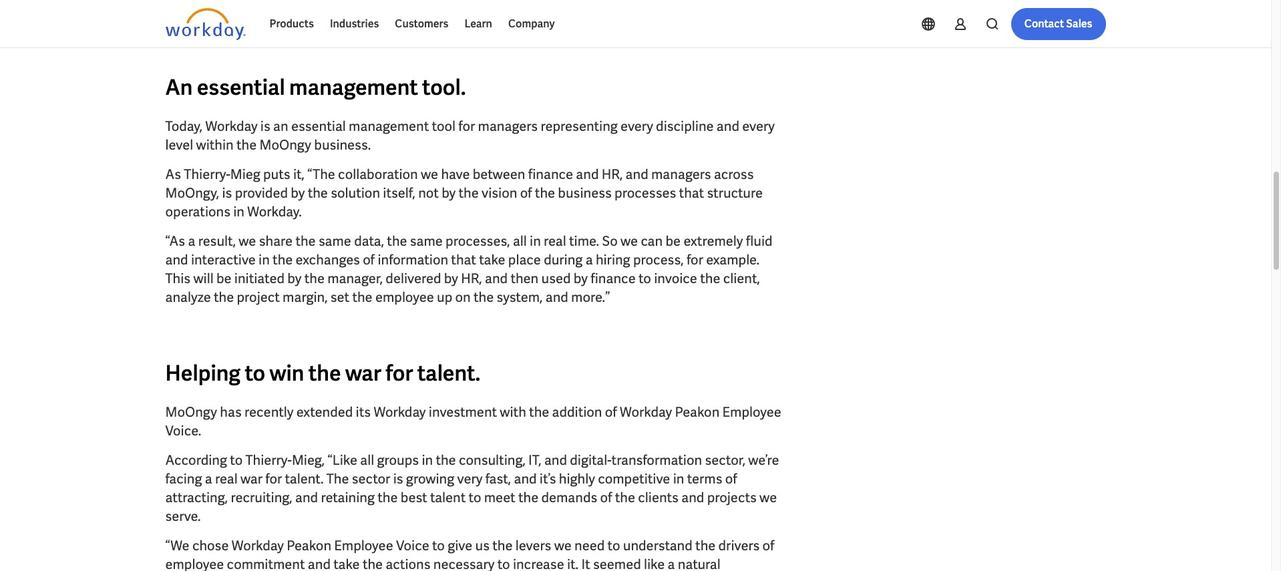 Task type: vqa. For each thing, say whether or not it's contained in the screenshot.
Overview link
no



Task type: describe. For each thing, give the bounding box(es) containing it.
terms
[[687, 471, 723, 488]]

of inside ""as a result, we share the same data, the same processes, all in real time. so we can be extremely fluid and interactive in the exchanges of information that take place during a hiring process, for example. this will be initiated by the manager, delivered by hr, and then used by finance to invoice the client, analyze the project margin, set the employee up on the system, and more.""
[[363, 251, 375, 269]]

meet
[[484, 489, 516, 507]]

moongy has recently extended its workday investment with the addition of workday peakon employee voice.
[[165, 404, 782, 440]]

in up place
[[530, 233, 541, 250]]

business
[[558, 184, 612, 202]]

0 vertical spatial war
[[345, 360, 382, 388]]

we left share
[[239, 233, 256, 250]]

of down competitive
[[601, 489, 613, 507]]

the down have
[[459, 184, 479, 202]]

company button
[[501, 8, 563, 40]]

0 vertical spatial be
[[666, 233, 681, 250]]

more."
[[571, 289, 610, 306]]

manager,
[[328, 270, 383, 287]]

employee inside moongy has recently extended its workday investment with the addition of workday peakon employee voice.
[[723, 404, 782, 421]]

client,
[[724, 270, 760, 287]]

seemed
[[593, 556, 641, 571]]

sector
[[352, 471, 391, 488]]

sales
[[1067, 17, 1093, 31]]

collaboration
[[338, 166, 418, 183]]

according to thierry-mieg, "like all groups in the consulting, it, and digital-transformation sector, we're facing a real war for talent. the sector is growing very fast, and it's highly competitive in terms of attracting, recruiting, and retaining the best talent to meet the demands of the clients and projects we serve.
[[165, 452, 780, 525]]

chose
[[192, 537, 229, 555]]

an
[[273, 118, 288, 135]]

workday up transformation
[[620, 404, 672, 421]]

hiring
[[596, 251, 631, 269]]

workday inside today, workday is an essential management tool for managers representing every discipline and every level within the moongy business.
[[205, 118, 258, 135]]

thierry- inside the as thierry-mieg puts it, "the collaboration we have between finance and hr, and managers across moongy, is provided by the solution itself, not by the vision of the business processes that structure operations in workday.
[[184, 166, 230, 183]]

serve.
[[165, 508, 201, 525]]

it
[[582, 556, 591, 571]]

very
[[458, 471, 483, 488]]

all inside according to thierry-mieg, "like all groups in the consulting, it, and digital-transformation sector, we're facing a real war for talent. the sector is growing very fast, and it's highly competitive in terms of attracting, recruiting, and retaining the best talent to meet the demands of the clients and projects we serve.
[[360, 452, 374, 469]]

project
[[237, 289, 280, 306]]

processes
[[615, 184, 677, 202]]

and down "used"
[[546, 289, 569, 306]]

itself,
[[383, 184, 416, 202]]

workday right its
[[374, 404, 426, 421]]

voice
[[396, 537, 430, 555]]

and inside today, workday is an essential management tool for managers representing every discipline and every level within the moongy business.
[[717, 118, 740, 135]]

the left the "drivers"
[[696, 537, 716, 555]]

projects
[[708, 489, 757, 507]]

1 every from the left
[[621, 118, 654, 135]]

used
[[542, 270, 571, 287]]

solution
[[331, 184, 380, 202]]

a inside "we chose workday peakon employee voice to give us the levers we need to understand the drivers of employee commitment and take the actions necessary to increase it. it seemed like a natura
[[668, 556, 675, 571]]

on
[[455, 289, 471, 306]]

the down manager,
[[352, 289, 373, 306]]

in up growing
[[422, 452, 433, 469]]

system,
[[497, 289, 543, 306]]

war inside according to thierry-mieg, "like all groups in the consulting, it, and digital-transformation sector, we're facing a real war for talent. the sector is growing very fast, and it's highly competitive in terms of attracting, recruiting, and retaining the best talent to meet the demands of the clients and projects we serve.
[[241, 471, 263, 488]]

to inside ""as a result, we share the same data, the same processes, all in real time. so we can be extremely fluid and interactive in the exchanges of information that take place during a hiring process, for example. this will be initiated by the manager, delivered by hr, and then used by finance to invoice the client, analyze the project margin, set the employee up on the system, and more.""
[[639, 270, 652, 287]]

the
[[327, 471, 349, 488]]

margin,
[[283, 289, 328, 306]]

like
[[644, 556, 665, 571]]

"the
[[308, 166, 335, 183]]

today,
[[165, 118, 203, 135]]

commitment
[[227, 556, 305, 571]]

time.
[[569, 233, 599, 250]]

the down competitive
[[615, 489, 636, 507]]

for inside according to thierry-mieg, "like all groups in the consulting, it, and digital-transformation sector, we're facing a real war for talent. the sector is growing very fast, and it's highly competitive in terms of attracting, recruiting, and retaining the best talent to meet the demands of the clients and projects we serve.
[[265, 471, 282, 488]]

and down 'terms'
[[682, 489, 705, 507]]

facing
[[165, 471, 202, 488]]

with
[[500, 404, 527, 421]]

is inside the as thierry-mieg puts it, "the collaboration we have between finance and hr, and managers across moongy, is provided by the solution itself, not by the vision of the business processes that structure operations in workday.
[[222, 184, 232, 202]]

the left business
[[535, 184, 555, 202]]

the down share
[[273, 251, 293, 269]]

an
[[165, 74, 193, 102]]

extremely
[[684, 233, 743, 250]]

the right win
[[309, 360, 341, 388]]

demands
[[542, 489, 598, 507]]

during
[[544, 251, 583, 269]]

by down it,
[[291, 184, 305, 202]]

the left actions
[[363, 556, 383, 571]]

attracting,
[[165, 489, 228, 507]]

that inside the as thierry-mieg puts it, "the collaboration we have between finance and hr, and managers across moongy, is provided by the solution itself, not by the vision of the business processes that structure operations in workday.
[[679, 184, 705, 202]]

best
[[401, 489, 427, 507]]

of inside "we chose workday peakon employee voice to give us the levers we need to understand the drivers of employee commitment and take the actions necessary to increase it. it seemed like a natura
[[763, 537, 775, 555]]

for inside today, workday is an essential management tool for managers representing every discipline and every level within the moongy business.
[[459, 118, 475, 135]]

mieg,
[[292, 452, 325, 469]]

not
[[418, 184, 439, 202]]

peakon inside moongy has recently extended its workday investment with the addition of workday peakon employee voice.
[[675, 404, 720, 421]]

processes,
[[446, 233, 510, 250]]

workday.
[[247, 203, 302, 221]]

operations
[[165, 203, 231, 221]]

that inside ""as a result, we share the same data, the same processes, all in real time. so we can be extremely fluid and interactive in the exchanges of information that take place during a hiring process, for example. this will be initiated by the manager, delivered by hr, and then used by finance to invoice the client, analyze the project margin, set the employee up on the system, and more.""
[[451, 251, 476, 269]]

and down mieg,
[[295, 489, 318, 507]]

example.
[[707, 251, 760, 269]]

to left the increase
[[498, 556, 510, 571]]

management inside today, workday is an essential management tool for managers representing every discipline and every level within the moongy business.
[[349, 118, 429, 135]]

employee inside ""as a result, we share the same data, the same processes, all in real time. so we can be extremely fluid and interactive in the exchanges of information that take place during a hiring process, for example. this will be initiated by the manager, delivered by hr, and then used by finance to invoice the client, analyze the project margin, set the employee up on the system, and more.""
[[376, 289, 434, 306]]

the left project at the bottom of page
[[214, 289, 234, 306]]

take inside "we chose workday peakon employee voice to give us the levers we need to understand the drivers of employee commitment and take the actions necessary to increase it. it seemed like a natura
[[334, 556, 360, 571]]

"like
[[328, 452, 358, 469]]

it,
[[529, 452, 542, 469]]

necessary
[[434, 556, 495, 571]]

we're
[[749, 452, 780, 469]]

its
[[356, 404, 371, 421]]

set
[[331, 289, 350, 306]]

fluid
[[746, 233, 773, 250]]

is inside according to thierry-mieg, "like all groups in the consulting, it, and digital-transformation sector, we're facing a real war for talent. the sector is growing very fast, and it's highly competitive in terms of attracting, recruiting, and retaining the best talent to meet the demands of the clients and projects we serve.
[[393, 471, 403, 488]]

the down "the in the top left of the page
[[308, 184, 328, 202]]

and left then
[[485, 270, 508, 287]]

hr, inside ""as a result, we share the same data, the same processes, all in real time. so we can be extremely fluid and interactive in the exchanges of information that take place during a hiring process, for example. this will be initiated by the manager, delivered by hr, and then used by finance to invoice the client, analyze the project margin, set the employee up on the system, and more.""
[[461, 270, 482, 287]]

business.
[[314, 136, 371, 154]]

to down very at the bottom left of the page
[[469, 489, 482, 507]]

puts
[[263, 166, 291, 183]]

to left win
[[245, 360, 265, 388]]

of inside the as thierry-mieg puts it, "the collaboration we have between finance and hr, and managers across moongy, is provided by the solution itself, not by the vision of the business processes that structure operations in workday.
[[520, 184, 532, 202]]

exchanges
[[296, 251, 360, 269]]

tool
[[432, 118, 456, 135]]

retaining
[[321, 489, 375, 507]]

understand
[[623, 537, 693, 555]]

have
[[441, 166, 470, 183]]

us
[[476, 537, 490, 555]]

it,
[[293, 166, 305, 183]]

in inside the as thierry-mieg puts it, "the collaboration we have between finance and hr, and managers across moongy, is provided by the solution itself, not by the vision of the business processes that structure operations in workday.
[[233, 203, 245, 221]]

investment
[[429, 404, 497, 421]]

in up initiated
[[259, 251, 270, 269]]

peakon inside "we chose workday peakon employee voice to give us the levers we need to understand the drivers of employee commitment and take the actions necessary to increase it. it seemed like a natura
[[287, 537, 332, 555]]

finance inside the as thierry-mieg puts it, "the collaboration we have between finance and hr, and managers across moongy, is provided by the solution itself, not by the vision of the business processes that structure operations in workday.
[[528, 166, 573, 183]]

employee inside "we chose workday peakon employee voice to give us the levers we need to understand the drivers of employee commitment and take the actions necessary to increase it. it seemed like a natura
[[165, 556, 224, 571]]

products
[[270, 17, 314, 31]]

then
[[511, 270, 539, 287]]

0 horizontal spatial be
[[216, 270, 232, 287]]

so
[[602, 233, 618, 250]]

competitive
[[598, 471, 671, 488]]

0 vertical spatial talent.
[[418, 360, 481, 388]]

to left give
[[432, 537, 445, 555]]

a inside according to thierry-mieg, "like all groups in the consulting, it, and digital-transformation sector, we're facing a real war for talent. the sector is growing very fast, and it's highly competitive in terms of attracting, recruiting, and retaining the best talent to meet the demands of the clients and projects we serve.
[[205, 471, 212, 488]]

the inside moongy has recently extended its workday investment with the addition of workday peakon employee voice.
[[529, 404, 550, 421]]

by up more."
[[574, 270, 588, 287]]

1 same from the left
[[319, 233, 351, 250]]

analyze
[[165, 289, 211, 306]]

by down have
[[442, 184, 456, 202]]

across
[[714, 166, 754, 183]]



Task type: locate. For each thing, give the bounding box(es) containing it.
structure
[[707, 184, 763, 202]]

we up it. on the bottom of the page
[[555, 537, 572, 555]]

1 horizontal spatial take
[[479, 251, 506, 269]]

a up attracting,
[[205, 471, 212, 488]]

managers up processes
[[652, 166, 712, 183]]

up
[[437, 289, 453, 306]]

of up the projects
[[726, 471, 738, 488]]

helping to win the war for talent.
[[165, 360, 481, 388]]

1 horizontal spatial war
[[345, 360, 382, 388]]

moongy inside today, workday is an essential management tool for managers representing every discipline and every level within the moongy business.
[[260, 136, 311, 154]]

growing
[[406, 471, 455, 488]]

moongy down an on the left of the page
[[260, 136, 311, 154]]

peakon up sector,
[[675, 404, 720, 421]]

0 vertical spatial finance
[[528, 166, 573, 183]]

0 vertical spatial essential
[[197, 74, 285, 102]]

share
[[259, 233, 293, 250]]

0 vertical spatial moongy
[[260, 136, 311, 154]]

employee up actions
[[334, 537, 393, 555]]

management up collaboration at the left of page
[[349, 118, 429, 135]]

1 vertical spatial hr,
[[461, 270, 482, 287]]

0 horizontal spatial employee
[[334, 537, 393, 555]]

finance up business
[[528, 166, 573, 183]]

talent
[[430, 489, 466, 507]]

the down example.
[[701, 270, 721, 287]]

0 vertical spatial that
[[679, 184, 705, 202]]

war up its
[[345, 360, 382, 388]]

and right "commitment"
[[308, 556, 331, 571]]

the
[[237, 136, 257, 154], [308, 184, 328, 202], [459, 184, 479, 202], [535, 184, 555, 202], [296, 233, 316, 250], [387, 233, 407, 250], [273, 251, 293, 269], [305, 270, 325, 287], [701, 270, 721, 287], [214, 289, 234, 306], [352, 289, 373, 306], [474, 289, 494, 306], [309, 360, 341, 388], [529, 404, 550, 421], [436, 452, 456, 469], [378, 489, 398, 507], [519, 489, 539, 507], [615, 489, 636, 507], [493, 537, 513, 555], [696, 537, 716, 555], [363, 556, 383, 571]]

moongy,
[[165, 184, 219, 202]]

0 horizontal spatial peakon
[[287, 537, 332, 555]]

and down it,
[[514, 471, 537, 488]]

thierry- up moongy,
[[184, 166, 230, 183]]

the up information
[[387, 233, 407, 250]]

is down groups
[[393, 471, 403, 488]]

company
[[509, 17, 555, 31]]

moongy
[[260, 136, 311, 154], [165, 404, 217, 421]]

1 horizontal spatial that
[[679, 184, 705, 202]]

as
[[165, 166, 181, 183]]

provided
[[235, 184, 288, 202]]

it.
[[567, 556, 579, 571]]

of down data,
[[363, 251, 375, 269]]

moongy inside moongy has recently extended its workday investment with the addition of workday peakon employee voice.
[[165, 404, 217, 421]]

hr, inside the as thierry-mieg puts it, "the collaboration we have between finance and hr, and managers across moongy, is provided by the solution itself, not by the vision of the business processes that structure operations in workday.
[[602, 166, 623, 183]]

0 vertical spatial take
[[479, 251, 506, 269]]

we right so
[[621, 233, 638, 250]]

hr, up on
[[461, 270, 482, 287]]

this
[[165, 270, 191, 287]]

2 same from the left
[[410, 233, 443, 250]]

1 horizontal spatial every
[[743, 118, 775, 135]]

real up attracting,
[[215, 471, 238, 488]]

essential up an on the left of the page
[[197, 74, 285, 102]]

every
[[621, 118, 654, 135], [743, 118, 775, 135]]

transformation
[[612, 452, 703, 469]]

is down the mieg
[[222, 184, 232, 202]]

employee down chose
[[165, 556, 224, 571]]

that left structure
[[679, 184, 705, 202]]

employee
[[723, 404, 782, 421], [334, 537, 393, 555]]

by up up
[[444, 270, 458, 287]]

products button
[[262, 8, 322, 40]]

1 vertical spatial moongy
[[165, 404, 217, 421]]

1 vertical spatial war
[[241, 471, 263, 488]]

learn button
[[457, 8, 501, 40]]

0 vertical spatial all
[[513, 233, 527, 250]]

the right "with" at the left of page
[[529, 404, 550, 421]]

1 horizontal spatial peakon
[[675, 404, 720, 421]]

the right meet
[[519, 489, 539, 507]]

a right like
[[668, 556, 675, 571]]

talent. inside according to thierry-mieg, "like all groups in the consulting, it, and digital-transformation sector, we're facing a real war for talent. the sector is growing very fast, and it's highly competitive in terms of attracting, recruiting, and retaining the best talent to meet the demands of the clients and projects we serve.
[[285, 471, 324, 488]]

of right the "drivers"
[[763, 537, 775, 555]]

interactive
[[191, 251, 256, 269]]

1 horizontal spatial managers
[[652, 166, 712, 183]]

we inside the as thierry-mieg puts it, "the collaboration we have between finance and hr, and managers across moongy, is provided by the solution itself, not by the vision of the business processes that structure operations in workday.
[[421, 166, 439, 183]]

the down sector on the left
[[378, 489, 398, 507]]

real up during
[[544, 233, 567, 250]]

0 horizontal spatial thierry-
[[184, 166, 230, 183]]

sector,
[[705, 452, 746, 469]]

1 vertical spatial management
[[349, 118, 429, 135]]

digital-
[[570, 452, 612, 469]]

of right vision in the top left of the page
[[520, 184, 532, 202]]

the up growing
[[436, 452, 456, 469]]

we up not on the left top of the page
[[421, 166, 439, 183]]

an essential management tool.
[[165, 74, 466, 102]]

that
[[679, 184, 705, 202], [451, 251, 476, 269]]

take
[[479, 251, 506, 269], [334, 556, 360, 571]]

0 horizontal spatial real
[[215, 471, 238, 488]]

for
[[459, 118, 475, 135], [687, 251, 704, 269], [386, 360, 413, 388], [265, 471, 282, 488]]

vision
[[482, 184, 518, 202]]

1 vertical spatial that
[[451, 251, 476, 269]]

every up across
[[743, 118, 775, 135]]

of inside moongy has recently extended its workday investment with the addition of workday peakon employee voice.
[[605, 404, 617, 421]]

according
[[165, 452, 227, 469]]

essential up business.
[[291, 118, 346, 135]]

0 vertical spatial hr,
[[602, 166, 623, 183]]

"as
[[165, 233, 185, 250]]

take left actions
[[334, 556, 360, 571]]

a right "as
[[188, 233, 195, 250]]

0 vertical spatial peakon
[[675, 404, 720, 421]]

is inside today, workday is an essential management tool for managers representing every discipline and every level within the moongy business.
[[261, 118, 271, 135]]

and right discipline
[[717, 118, 740, 135]]

be down interactive
[[216, 270, 232, 287]]

we inside "we chose workday peakon employee voice to give us the levers we need to understand the drivers of employee commitment and take the actions necessary to increase it. it seemed like a natura
[[555, 537, 572, 555]]

between
[[473, 166, 526, 183]]

1 vertical spatial is
[[222, 184, 232, 202]]

management up business.
[[289, 74, 418, 102]]

1 horizontal spatial finance
[[591, 270, 636, 287]]

helping
[[165, 360, 241, 388]]

1 horizontal spatial talent.
[[418, 360, 481, 388]]

1 vertical spatial all
[[360, 452, 374, 469]]

0 vertical spatial management
[[289, 74, 418, 102]]

0 vertical spatial managers
[[478, 118, 538, 135]]

process,
[[634, 251, 684, 269]]

0 horizontal spatial hr,
[[461, 270, 482, 287]]

is left an on the left of the page
[[261, 118, 271, 135]]

employee
[[376, 289, 434, 306], [165, 556, 224, 571]]

1 vertical spatial thierry-
[[246, 452, 292, 469]]

0 vertical spatial is
[[261, 118, 271, 135]]

finance inside ""as a result, we share the same data, the same processes, all in real time. so we can be extremely fluid and interactive in the exchanges of information that take place during a hiring process, for example. this will be initiated by the manager, delivered by hr, and then used by finance to invoice the client, analyze the project margin, set the employee up on the system, and more.""
[[591, 270, 636, 287]]

1 horizontal spatial is
[[261, 118, 271, 135]]

0 vertical spatial thierry-
[[184, 166, 230, 183]]

"as a result, we share the same data, the same processes, all in real time. so we can be extremely fluid and interactive in the exchanges of information that take place during a hiring process, for example. this will be initiated by the manager, delivered by hr, and then used by finance to invoice the client, analyze the project margin, set the employee up on the system, and more."
[[165, 233, 773, 306]]

mieg
[[230, 166, 260, 183]]

and up it's
[[545, 452, 567, 469]]

1 vertical spatial employee
[[165, 556, 224, 571]]

tool.
[[422, 74, 466, 102]]

and up processes
[[626, 166, 649, 183]]

customers
[[395, 17, 449, 31]]

highly
[[559, 471, 595, 488]]

talent. down mieg,
[[285, 471, 324, 488]]

need
[[575, 537, 605, 555]]

managers inside the as thierry-mieg puts it, "the collaboration we have between finance and hr, and managers across moongy, is provided by the solution itself, not by the vision of the business processes that structure operations in workday.
[[652, 166, 712, 183]]

has
[[220, 404, 242, 421]]

workday inside "we chose workday peakon employee voice to give us the levers we need to understand the drivers of employee commitment and take the actions necessary to increase it. it seemed like a natura
[[232, 537, 284, 555]]

2 every from the left
[[743, 118, 775, 135]]

1 vertical spatial peakon
[[287, 537, 332, 555]]

thierry- inside according to thierry-mieg, "like all groups in the consulting, it, and digital-transformation sector, we're facing a real war for talent. the sector is growing very fast, and it's highly competitive in terms of attracting, recruiting, and retaining the best talent to meet the demands of the clients and projects we serve.
[[246, 452, 292, 469]]

0 horizontal spatial employee
[[165, 556, 224, 571]]

industries button
[[322, 8, 387, 40]]

1 vertical spatial take
[[334, 556, 360, 571]]

managers inside today, workday is an essential management tool for managers representing every discipline and every level within the moongy business.
[[478, 118, 538, 135]]

every left discipline
[[621, 118, 654, 135]]

1 vertical spatial managers
[[652, 166, 712, 183]]

1 vertical spatial finance
[[591, 270, 636, 287]]

peakon up "commitment"
[[287, 537, 332, 555]]

1 horizontal spatial hr,
[[602, 166, 623, 183]]

addition
[[552, 404, 602, 421]]

that down processes,
[[451, 251, 476, 269]]

invoice
[[654, 270, 698, 287]]

in left 'terms'
[[673, 471, 685, 488]]

the right us
[[493, 537, 513, 555]]

1 vertical spatial be
[[216, 270, 232, 287]]

real inside according to thierry-mieg, "like all groups in the consulting, it, and digital-transformation sector, we're facing a real war for talent. the sector is growing very fast, and it's highly competitive in terms of attracting, recruiting, and retaining the best talent to meet the demands of the clients and projects we serve.
[[215, 471, 238, 488]]

we right the projects
[[760, 489, 777, 507]]

1 horizontal spatial employee
[[376, 289, 434, 306]]

0 horizontal spatial managers
[[478, 118, 538, 135]]

hr,
[[602, 166, 623, 183], [461, 270, 482, 287]]

recently
[[245, 404, 294, 421]]

war up "recruiting," on the bottom of the page
[[241, 471, 263, 488]]

1 vertical spatial talent.
[[285, 471, 324, 488]]

contact sales
[[1025, 17, 1093, 31]]

1 vertical spatial essential
[[291, 118, 346, 135]]

and up business
[[576, 166, 599, 183]]

recruiting,
[[231, 489, 293, 507]]

same up information
[[410, 233, 443, 250]]

employee inside "we chose workday peakon employee voice to give us the levers we need to understand the drivers of employee commitment and take the actions necessary to increase it. it seemed like a natura
[[334, 537, 393, 555]]

is
[[261, 118, 271, 135], [222, 184, 232, 202], [393, 471, 403, 488]]

moongy up voice.
[[165, 404, 217, 421]]

take down processes,
[[479, 251, 506, 269]]

0 horizontal spatial same
[[319, 233, 351, 250]]

0 vertical spatial employee
[[376, 289, 434, 306]]

contact sales link
[[1012, 8, 1106, 40]]

1 horizontal spatial be
[[666, 233, 681, 250]]

essential inside today, workday is an essential management tool for managers representing every discipline and every level within the moongy business.
[[291, 118, 346, 135]]

the up 'exchanges'
[[296, 233, 316, 250]]

of
[[520, 184, 532, 202], [363, 251, 375, 269], [605, 404, 617, 421], [726, 471, 738, 488], [601, 489, 613, 507], [763, 537, 775, 555]]

will
[[193, 270, 214, 287]]

the up margin, at the bottom left
[[305, 270, 325, 287]]

and inside "we chose workday peakon employee voice to give us the levers we need to understand the drivers of employee commitment and take the actions necessary to increase it. it seemed like a natura
[[308, 556, 331, 571]]

0 vertical spatial real
[[544, 233, 567, 250]]

the inside today, workday is an essential management tool for managers representing every discipline and every level within the moongy business.
[[237, 136, 257, 154]]

0 horizontal spatial every
[[621, 118, 654, 135]]

0 horizontal spatial essential
[[197, 74, 285, 102]]

employee down delivered
[[376, 289, 434, 306]]

finance down the hiring
[[591, 270, 636, 287]]

1 vertical spatial real
[[215, 471, 238, 488]]

we inside according to thierry-mieg, "like all groups in the consulting, it, and digital-transformation sector, we're facing a real war for talent. the sector is growing very fast, and it's highly competitive in terms of attracting, recruiting, and retaining the best talent to meet the demands of the clients and projects we serve.
[[760, 489, 777, 507]]

0 horizontal spatial war
[[241, 471, 263, 488]]

levers
[[516, 537, 552, 555]]

to up seemed
[[608, 537, 621, 555]]

workday up "commitment"
[[232, 537, 284, 555]]

0 horizontal spatial is
[[222, 184, 232, 202]]

delivered
[[386, 270, 441, 287]]

all inside ""as a result, we share the same data, the same processes, all in real time. so we can be extremely fluid and interactive in the exchanges of information that take place during a hiring process, for example. this will be initiated by the manager, delivered by hr, and then used by finance to invoice the client, analyze the project margin, set the employee up on the system, and more.""
[[513, 233, 527, 250]]

to down process,
[[639, 270, 652, 287]]

data,
[[354, 233, 384, 250]]

as thierry-mieg puts it, "the collaboration we have between finance and hr, and managers across moongy, is provided by the solution itself, not by the vision of the business processes that structure operations in workday.
[[165, 166, 763, 221]]

0 vertical spatial employee
[[723, 404, 782, 421]]

contact
[[1025, 17, 1065, 31]]

2 vertical spatial is
[[393, 471, 403, 488]]

0 horizontal spatial moongy
[[165, 404, 217, 421]]

1 horizontal spatial same
[[410, 233, 443, 250]]

discipline
[[656, 118, 714, 135]]

we
[[421, 166, 439, 183], [239, 233, 256, 250], [621, 233, 638, 250], [760, 489, 777, 507], [555, 537, 572, 555]]

"we chose workday peakon employee voice to give us the levers we need to understand the drivers of employee commitment and take the actions necessary to increase it. it seemed like a natura
[[165, 537, 775, 571]]

0 horizontal spatial talent.
[[285, 471, 324, 488]]

the right on
[[474, 289, 494, 306]]

0 horizontal spatial take
[[334, 556, 360, 571]]

all up sector on the left
[[360, 452, 374, 469]]

in down provided
[[233, 203, 245, 221]]

fast,
[[486, 471, 511, 488]]

actions
[[386, 556, 431, 571]]

talent. up investment
[[418, 360, 481, 388]]

1 horizontal spatial thierry-
[[246, 452, 292, 469]]

managers up between
[[478, 118, 538, 135]]

win
[[270, 360, 304, 388]]

1 horizontal spatial essential
[[291, 118, 346, 135]]

0 horizontal spatial finance
[[528, 166, 573, 183]]

0 horizontal spatial that
[[451, 251, 476, 269]]

0 horizontal spatial all
[[360, 452, 374, 469]]

be right can
[[666, 233, 681, 250]]

same
[[319, 233, 351, 250], [410, 233, 443, 250]]

2 horizontal spatial is
[[393, 471, 403, 488]]

go to the homepage image
[[165, 8, 246, 40]]

take inside ""as a result, we share the same data, the same processes, all in real time. so we can be extremely fluid and interactive in the exchanges of information that take place during a hiring process, for example. this will be initiated by the manager, delivered by hr, and then used by finance to invoice the client, analyze the project margin, set the employee up on the system, and more.""
[[479, 251, 506, 269]]

be
[[666, 233, 681, 250], [216, 270, 232, 287]]

1 horizontal spatial all
[[513, 233, 527, 250]]

extended
[[297, 404, 353, 421]]

real inside ""as a result, we share the same data, the same processes, all in real time. so we can be extremely fluid and interactive in the exchanges of information that take place during a hiring process, for example. this will be initiated by the manager, delivered by hr, and then used by finance to invoice the client, analyze the project margin, set the employee up on the system, and more.""
[[544, 233, 567, 250]]

for inside ""as a result, we share the same data, the same processes, all in real time. so we can be extremely fluid and interactive in the exchanges of information that take place during a hiring process, for example. this will be initiated by the manager, delivered by hr, and then used by finance to invoice the client, analyze the project margin, set the employee up on the system, and more.""
[[687, 251, 704, 269]]

it's
[[540, 471, 556, 488]]

give
[[448, 537, 473, 555]]

managers
[[478, 118, 538, 135], [652, 166, 712, 183]]

by up margin, at the bottom left
[[288, 270, 302, 287]]

increase
[[513, 556, 565, 571]]

to right according
[[230, 452, 243, 469]]

all up place
[[513, 233, 527, 250]]

clients
[[638, 489, 679, 507]]

of right the addition
[[605, 404, 617, 421]]

1 horizontal spatial real
[[544, 233, 567, 250]]

1 vertical spatial employee
[[334, 537, 393, 555]]

and up this
[[165, 251, 188, 269]]

a down time.
[[586, 251, 593, 269]]

can
[[641, 233, 663, 250]]

1 horizontal spatial moongy
[[260, 136, 311, 154]]

1 horizontal spatial employee
[[723, 404, 782, 421]]



